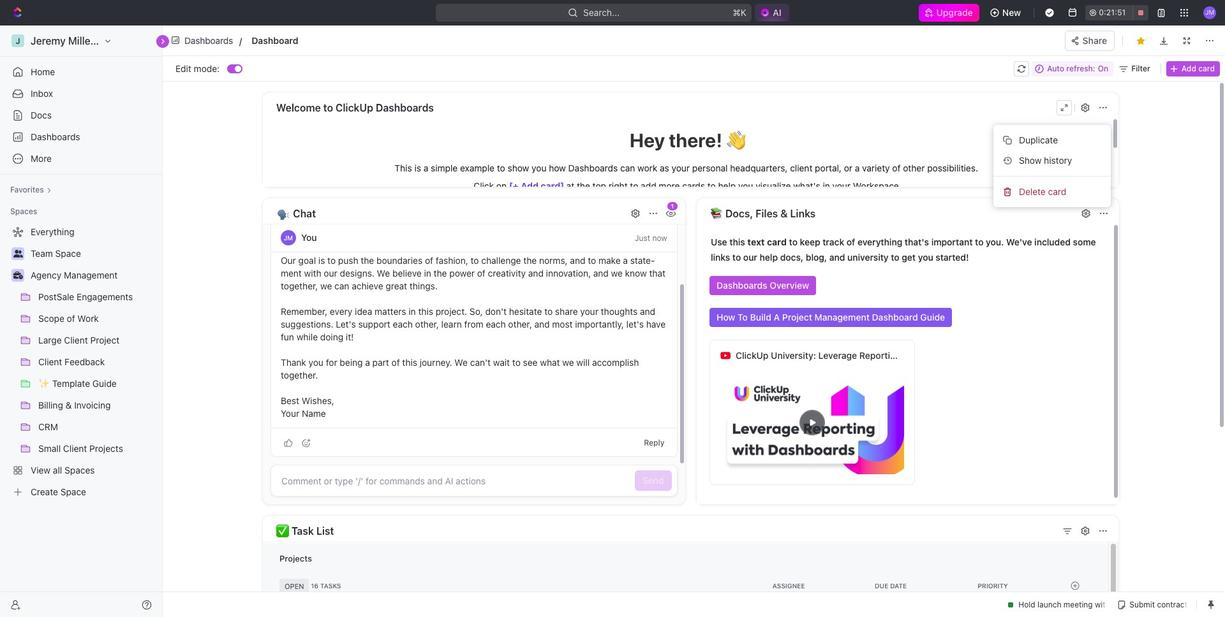 Task type: describe. For each thing, give the bounding box(es) containing it.
text
[[748, 237, 765, 248]]

of right power
[[477, 268, 486, 279]]

top
[[593, 181, 606, 191]]

university
[[848, 252, 889, 263]]

of inside to keep track of everything that's important to you. we've included some links to our help docs, blog, and university to get you started!
[[847, 237, 855, 248]]

clickup inside 'link'
[[736, 350, 769, 361]]

chat
[[293, 208, 316, 220]]

dashboards inside button
[[376, 102, 434, 114]]

✅ task list button
[[276, 523, 1056, 541]]

possibilities.
[[927, 163, 978, 174]]

0 horizontal spatial dashboards link
[[5, 127, 157, 147]]

0 vertical spatial at
[[1113, 31, 1120, 41]]

project.
[[436, 306, 467, 317]]

clickup logo image
[[1162, 31, 1219, 42]]

each inside welcome to our exciting fashion project! this is a unique opportunity for us all to come to gether and create something truly special. we're thrilled to have each one of you on board.
[[547, 230, 567, 241]]

our goal is to push the boundaries of fashion, to challenge the norms, and to make a state ment with our designs. we believe in the power of creativity and innovation, and we know that together, we can achieve great things.
[[281, 255, 668, 292]]

new
[[1003, 7, 1021, 18]]

0 vertical spatial can
[[620, 163, 635, 174]]

of left other
[[892, 163, 901, 174]]

agency
[[31, 270, 61, 281]]

2 horizontal spatial we
[[611, 268, 623, 279]]

refresh:
[[1067, 64, 1096, 73]]

you inside welcome to our exciting fashion project! this is a unique opportunity for us all to come to gether and create something truly special. we're thrilled to have each one of you on board.
[[597, 230, 612, 241]]

📚
[[710, 208, 723, 220]]

our inside to keep track of everything that's important to you. we've included some links to our help docs, blog, and university to get you started!
[[743, 252, 757, 263]]

and up the let's
[[640, 306, 656, 317]]

while
[[297, 332, 318, 343]]

our inside welcome to our exciting fashion project! this is a unique opportunity for us all to come to gether and create something truly special. we're thrilled to have each one of you on board.
[[332, 217, 346, 228]]

for inside welcome to our exciting fashion project! this is a unique opportunity for us all to come to gether and create something truly special. we're thrilled to have each one of you on board.
[[566, 217, 577, 228]]

get
[[902, 252, 916, 263]]

some
[[1073, 237, 1096, 248]]

your
[[281, 408, 299, 419]]

goal
[[298, 255, 316, 266]]

add card
[[1182, 64, 1215, 73]]

so,
[[470, 306, 483, 317]]

upgrade link
[[919, 4, 980, 22]]

exciting
[[348, 217, 380, 228]]

and inside welcome to our exciting fashion project! this is a unique opportunity for us all to come to gether and create something truly special. we're thrilled to have each one of you on board.
[[310, 230, 326, 241]]

dashboards inside 'link'
[[924, 350, 974, 361]]

1 horizontal spatial is
[[414, 163, 421, 174]]

how
[[717, 312, 736, 323]]

together.
[[281, 370, 318, 381]]

links
[[711, 252, 730, 263]]

1:07
[[1123, 31, 1139, 41]]

there!
[[669, 129, 723, 151]]

how
[[549, 163, 566, 174]]

help inside to keep track of everything that's important to you. we've included some links to our help docs, blog, and university to get you started!
[[760, 252, 778, 263]]

to inside remember, every idea matters in this project. so, don't hesitate to share your thoughts and suggestions. let's support each other, learn from each other, and most importantly, let's have fun while doing it!
[[545, 306, 553, 317]]

unique
[[485, 217, 513, 228]]

can't
[[470, 357, 491, 368]]

files
[[756, 208, 778, 220]]

1 horizontal spatial each
[[486, 319, 506, 330]]

remember,
[[281, 306, 327, 317]]

achieve
[[352, 281, 383, 292]]

0 horizontal spatial card
[[767, 237, 787, 248]]

2 horizontal spatial in
[[823, 181, 830, 191]]

edit mode:
[[176, 63, 220, 74]]

agency management link
[[31, 265, 154, 286]]

can inside our goal is to push the boundaries of fashion, to challenge the norms, and to make a state ment with our designs. we believe in the power of creativity and innovation, and we know that together, we can achieve great things.
[[335, 281, 349, 292]]

share button
[[1065, 30, 1115, 51]]

0 vertical spatial dashboards link
[[168, 31, 237, 50]]

board.
[[627, 230, 654, 241]]

this inside thank you for being a part of this journey. we can't wait to see what we will accomplish together.
[[402, 357, 417, 368]]

1 vertical spatial your
[[833, 181, 851, 191]]

2 other, from the left
[[508, 319, 532, 330]]

0 horizontal spatial we
[[320, 281, 332, 292]]

the left top
[[577, 181, 590, 191]]

0:21:51 button
[[1086, 5, 1149, 20]]

this inside remember, every idea matters in this project. so, don't hesitate to share your thoughts and suggestions. let's support each other, learn from each other, and most importantly, let's have fun while doing it!
[[418, 306, 433, 317]]

most
[[552, 319, 573, 330]]

a inside thank you for being a part of this journey. we can't wait to see what we will accomplish together.
[[365, 357, 370, 368]]

pm
[[1141, 31, 1153, 41]]

matters
[[375, 306, 406, 317]]

doing
[[320, 332, 343, 343]]

welcome to clickup dashboards
[[276, 102, 434, 114]]

is inside our goal is to push the boundaries of fashion, to challenge the norms, and to make a state ment with our designs. we believe in the power of creativity and innovation, and we know that together, we can achieve great things.
[[318, 255, 325, 266]]

with inside 'link'
[[903, 350, 921, 361]]

0 horizontal spatial at
[[567, 181, 575, 191]]

thank you for being a part of this journey. we can't wait to see what we will accomplish together.
[[281, 357, 642, 381]]

track
[[823, 237, 844, 248]]

the up designs. on the left of page
[[361, 255, 374, 266]]

dec 13, 2023 at 1:07 pm
[[1059, 31, 1153, 41]]

ment
[[281, 255, 655, 279]]

a inside our goal is to push the boundaries of fashion, to challenge the norms, and to make a state ment with our designs. we believe in the power of creativity and innovation, and we know that together, we can achieve great things.
[[623, 255, 628, 266]]

us
[[579, 217, 589, 228]]

challenge
[[481, 255, 521, 266]]

0 vertical spatial help
[[718, 181, 736, 191]]

or
[[844, 163, 853, 174]]

hey there! 👋
[[630, 129, 746, 151]]

thoughts
[[601, 306, 638, 317]]

example
[[460, 163, 495, 174]]

docs,
[[780, 252, 804, 263]]

search...
[[584, 7, 620, 18]]

support
[[358, 319, 390, 330]]

blog,
[[806, 252, 827, 263]]

this is a simple example to show you how dashboards can work as your personal headquarters, client portal, or a variety of other possibilities.
[[395, 163, 981, 174]]

we inside our goal is to push the boundaries of fashion, to challenge the norms, and to make a state ment with our designs. we believe in the power of creativity and innovation, and we know that together, we can achieve great things.
[[377, 268, 390, 279]]

0:21:51
[[1099, 8, 1126, 17]]

and up innovation,
[[570, 255, 586, 266]]

welcome for welcome to our exciting fashion project! this is a unique opportunity for us all to come to gether and create something truly special. we're thrilled to have each one of you on board.
[[281, 217, 319, 228]]

in inside remember, every idea matters in this project. so, don't hesitate to share your thoughts and suggestions. let's support each other, learn from each other, and most importantly, let's have fun while doing it!
[[409, 306, 416, 317]]

duplicate
[[1019, 135, 1058, 145]]

innovation,
[[546, 268, 591, 279]]

spaces
[[10, 207, 37, 216]]

history
[[1044, 155, 1072, 166]]

dashboards inside sidebar navigation
[[31, 131, 80, 142]]

0 horizontal spatial this
[[395, 163, 412, 174]]

you inside to keep track of everything that's important to you. we've included some links to our help docs, blog, and university to get you started!
[[918, 252, 934, 263]]

docs link
[[5, 105, 157, 126]]

leverage
[[819, 350, 857, 361]]

everything
[[858, 237, 903, 248]]

is inside welcome to our exciting fashion project! this is a unique opportunity for us all to come to gether and create something truly special. we're thrilled to have each one of you on board.
[[469, 217, 475, 228]]

from
[[464, 319, 484, 330]]

on inside welcome to our exciting fashion project! this is a unique opportunity for us all to come to gether and create something truly special. we're thrilled to have each one of you on board.
[[615, 230, 625, 241]]

special.
[[423, 230, 455, 241]]

duplicate button
[[999, 130, 1106, 151]]

agency management
[[31, 270, 118, 281]]

every
[[330, 306, 353, 317]]

use
[[711, 237, 727, 248]]

🗣 chat
[[276, 208, 316, 220]]

dec
[[1059, 31, 1075, 41]]

0 horizontal spatial each
[[393, 319, 413, 330]]

right
[[609, 181, 628, 191]]

just now
[[635, 233, 667, 243]]

and down make
[[593, 268, 609, 279]]

creativity
[[488, 268, 526, 279]]

headquarters,
[[730, 163, 788, 174]]



Task type: vqa. For each thing, say whether or not it's contained in the screenshot.
share
yes



Task type: locate. For each thing, give the bounding box(es) containing it.
welcome inside button
[[276, 102, 321, 114]]

2 vertical spatial we
[[562, 357, 574, 368]]

reply button
[[639, 436, 670, 451]]

and left most
[[534, 319, 550, 330]]

2 horizontal spatial is
[[469, 217, 475, 228]]

you right get
[[918, 252, 934, 263]]

a
[[424, 163, 428, 174], [855, 163, 860, 174], [478, 217, 483, 228], [623, 255, 628, 266], [365, 357, 370, 368]]

a right make
[[623, 255, 628, 266]]

1 vertical spatial on
[[615, 230, 625, 241]]

1 horizontal spatial on
[[615, 230, 625, 241]]

of left fashion,
[[425, 255, 433, 266]]

your inside remember, every idea matters in this project. so, don't hesitate to share your thoughts and suggestions. let's support each other, learn from each other, and most importantly, let's have fun while doing it!
[[580, 306, 599, 317]]

0 vertical spatial on
[[496, 181, 507, 191]]

2 vertical spatial is
[[318, 255, 325, 266]]

dashboards overview
[[717, 280, 809, 291]]

visualize
[[756, 181, 791, 191]]

a up we're
[[478, 217, 483, 228]]

add inside button
[[1182, 64, 1197, 73]]

we up 'great'
[[377, 268, 390, 279]]

have right the let's
[[646, 319, 666, 330]]

workspace.
[[853, 181, 902, 191]]

share
[[1083, 35, 1107, 46]]

0 vertical spatial your
[[672, 163, 690, 174]]

1 vertical spatial we
[[455, 357, 468, 368]]

0 vertical spatial we
[[377, 268, 390, 279]]

card for add card
[[1199, 64, 1215, 73]]

1 horizontal spatial we
[[562, 357, 574, 368]]

help down text on the top right
[[760, 252, 778, 263]]

build
[[750, 312, 772, 323]]

1 horizontal spatial at
[[1113, 31, 1120, 41]]

and down track
[[830, 252, 845, 263]]

thank
[[281, 357, 306, 368]]

task
[[292, 526, 314, 537]]

0 vertical spatial is
[[414, 163, 421, 174]]

opportunity
[[515, 217, 563, 228]]

0 vertical spatial welcome
[[276, 102, 321, 114]]

a right or at right
[[855, 163, 860, 174]]

1 vertical spatial we
[[320, 281, 332, 292]]

favorites
[[10, 185, 44, 195]]

welcome to our exciting fashion project! this is a unique opportunity for us all to come to gether and create something truly special. we're thrilled to have each one of you on board.
[[281, 217, 654, 241]]

the down fashion,
[[434, 268, 447, 279]]

card inside add card button
[[1199, 64, 1215, 73]]

1 horizontal spatial this
[[449, 217, 466, 228]]

power
[[449, 268, 475, 279]]

with down the goal
[[304, 268, 321, 279]]

1 other, from the left
[[415, 319, 439, 330]]

wait
[[493, 357, 510, 368]]

1 horizontal spatial in
[[424, 268, 431, 279]]

and down norms,
[[528, 268, 544, 279]]

each down don't
[[486, 319, 506, 330]]

we
[[377, 268, 390, 279], [455, 357, 468, 368]]

welcome for welcome to clickup dashboards
[[276, 102, 321, 114]]

1 vertical spatial in
[[424, 268, 431, 279]]

now
[[653, 233, 667, 243]]

we down make
[[611, 268, 623, 279]]

1 vertical spatial card
[[1048, 186, 1067, 197]]

we right together,
[[320, 281, 332, 292]]

let's
[[626, 319, 644, 330]]

0 horizontal spatial on
[[496, 181, 507, 191]]

new button
[[985, 3, 1029, 23]]

your up importantly, at bottom
[[580, 306, 599, 317]]

management inside sidebar navigation
[[64, 270, 118, 281]]

0 vertical spatial card
[[1199, 64, 1215, 73]]

✅
[[276, 526, 289, 537]]

card inside delete card 'button'
[[1048, 186, 1067, 197]]

as
[[660, 163, 669, 174]]

0 vertical spatial have
[[525, 230, 544, 241]]

this left journey.
[[402, 357, 417, 368]]

0 horizontal spatial in
[[409, 306, 416, 317]]

on left [+
[[496, 181, 507, 191]]

personal
[[692, 163, 728, 174]]

fashion
[[382, 217, 412, 228]]

we left can't
[[455, 357, 468, 368]]

we left will
[[562, 357, 574, 368]]

you up together.
[[309, 357, 324, 368]]

your down or at right
[[833, 181, 851, 191]]

you
[[301, 232, 317, 243]]

you left how
[[532, 163, 547, 174]]

great
[[386, 281, 407, 292]]

0 horizontal spatial management
[[64, 270, 118, 281]]

variety
[[862, 163, 890, 174]]

edit
[[176, 63, 191, 74]]

things.
[[410, 281, 438, 292]]

and left create
[[310, 230, 326, 241]]

0 horizontal spatial help
[[718, 181, 736, 191]]

at right card]
[[567, 181, 575, 191]]

2 horizontal spatial each
[[547, 230, 567, 241]]

is left "simple"
[[414, 163, 421, 174]]

gether
[[281, 217, 651, 241]]

wishes,
[[302, 396, 334, 407]]

projects
[[280, 554, 312, 564]]

add down clickup logo
[[1182, 64, 1197, 73]]

your right as
[[672, 163, 690, 174]]

to
[[738, 312, 748, 323]]

0 horizontal spatial can
[[335, 281, 349, 292]]

your
[[672, 163, 690, 174], [833, 181, 851, 191], [580, 306, 599, 317]]

reporting
[[860, 350, 901, 361]]

card right text on the top right
[[767, 237, 787, 248]]

1 vertical spatial clickup
[[736, 350, 769, 361]]

show
[[1019, 155, 1042, 166]]

0 vertical spatial this
[[395, 163, 412, 174]]

of right track
[[847, 237, 855, 248]]

1 horizontal spatial your
[[672, 163, 690, 174]]

this inside welcome to our exciting fashion project! this is a unique opportunity for us all to come to gether and create something truly special. we're thrilled to have each one of you on board.
[[449, 217, 466, 228]]

0 horizontal spatial your
[[580, 306, 599, 317]]

0 horizontal spatial have
[[525, 230, 544, 241]]

send
[[642, 475, 664, 486]]

of inside welcome to our exciting fashion project! this is a unique opportunity for us all to come to gether and create something truly special. we're thrilled to have each one of you on board.
[[587, 230, 595, 241]]

1 vertical spatial add
[[521, 181, 539, 191]]

other,
[[415, 319, 439, 330], [508, 319, 532, 330]]

our left designs. on the left of page
[[324, 268, 337, 279]]

&
[[781, 208, 788, 220]]

None text field
[[252, 33, 606, 49]]

you inside thank you for being a part of this journey. we can't wait to see what we will accomplish together.
[[309, 357, 324, 368]]

1 vertical spatial dashboards link
[[5, 127, 157, 147]]

have
[[525, 230, 544, 241], [646, 319, 666, 330]]

0 vertical spatial in
[[823, 181, 830, 191]]

guide
[[921, 312, 945, 323]]

a left "simple"
[[424, 163, 428, 174]]

for left the us
[[566, 217, 577, 228]]

how to build a project management dashboard guide
[[717, 312, 945, 323]]

in down portal,
[[823, 181, 830, 191]]

this left "simple"
[[395, 163, 412, 174]]

0 horizontal spatial other,
[[415, 319, 439, 330]]

to inside button
[[323, 102, 333, 114]]

in inside our goal is to push the boundaries of fashion, to challenge the norms, and to make a state ment with our designs. we believe in the power of creativity and innovation, and we know that together, we can achieve great things.
[[424, 268, 431, 279]]

and
[[310, 230, 326, 241], [830, 252, 845, 263], [570, 255, 586, 266], [528, 268, 544, 279], [593, 268, 609, 279], [640, 306, 656, 317], [534, 319, 550, 330]]

business time image
[[13, 272, 23, 280]]

a inside welcome to our exciting fashion project! this is a unique opportunity for us all to come to gether and create something truly special. we're thrilled to have each one of you on board.
[[478, 217, 483, 228]]

2 vertical spatial card
[[767, 237, 787, 248]]

0 horizontal spatial clickup
[[336, 102, 373, 114]]

0 vertical spatial this
[[730, 237, 745, 248]]

2 vertical spatial your
[[580, 306, 599, 317]]

🗣
[[276, 208, 291, 220]]

1 horizontal spatial other,
[[508, 319, 532, 330]]

of inside thank you for being a part of this journey. we can't wait to see what we will accomplish together.
[[392, 357, 400, 368]]

dashboards link down docs link
[[5, 127, 157, 147]]

2 horizontal spatial your
[[833, 181, 851, 191]]

this down things.
[[418, 306, 433, 317]]

have down opportunity
[[525, 230, 544, 241]]

this up we're
[[449, 217, 466, 228]]

📚 docs, files & links
[[710, 208, 816, 220]]

1 horizontal spatial can
[[620, 163, 635, 174]]

with right reporting
[[903, 350, 921, 361]]

1 vertical spatial this
[[418, 306, 433, 317]]

one
[[569, 230, 584, 241]]

1 vertical spatial welcome
[[281, 217, 319, 228]]

we inside thank you for being a part of this journey. we can't wait to see what we will accomplish together.
[[455, 357, 468, 368]]

1 horizontal spatial dashboards link
[[168, 31, 237, 50]]

other
[[903, 163, 925, 174]]

1 horizontal spatial this
[[418, 306, 433, 317]]

welcome inside welcome to our exciting fashion project! this is a unique opportunity for us all to come to gether and create something truly special. we're thrilled to have each one of you on board.
[[281, 217, 319, 228]]

boundaries
[[377, 255, 423, 266]]

more
[[659, 181, 680, 191]]

let's
[[336, 319, 356, 330]]

1 vertical spatial our
[[743, 252, 757, 263]]

we inside thank you for being a part of this journey. we can't wait to see what we will accomplish together.
[[562, 357, 574, 368]]

1 horizontal spatial with
[[903, 350, 921, 361]]

project!
[[415, 217, 446, 228]]

we're
[[457, 230, 481, 241]]

can left the work
[[620, 163, 635, 174]]

0 vertical spatial we
[[611, 268, 623, 279]]

0 vertical spatial add
[[1182, 64, 1197, 73]]

0 horizontal spatial add
[[521, 181, 539, 191]]

have inside remember, every idea matters in this project. so, don't hesitate to share your thoughts and suggestions. let's support each other, learn from each other, and most importantly, let's have fun while doing it!
[[646, 319, 666, 330]]

1 vertical spatial management
[[815, 312, 870, 323]]

hesitate
[[509, 306, 542, 317]]

on down "come"
[[615, 230, 625, 241]]

best
[[281, 396, 299, 407]]

auto refresh: on
[[1047, 64, 1109, 73]]

each down matters
[[393, 319, 413, 330]]

show
[[508, 163, 529, 174]]

our inside our goal is to push the boundaries of fashion, to challenge the norms, and to make a state ment with our designs. we believe in the power of creativity and innovation, and we know that together, we can achieve great things.
[[324, 268, 337, 279]]

1 horizontal spatial clickup
[[736, 350, 769, 361]]

other, down hesitate
[[508, 319, 532, 330]]

to inside thank you for being a part of this journey. we can't wait to see what we will accomplish together.
[[512, 357, 521, 368]]

1 horizontal spatial for
[[566, 217, 577, 228]]

dashboards link up mode:
[[168, 31, 237, 50]]

0 horizontal spatial with
[[304, 268, 321, 279]]

clickup university: leverage reporting with dashboards
[[736, 350, 974, 361]]

0 vertical spatial clickup
[[336, 102, 373, 114]]

management
[[64, 270, 118, 281], [815, 312, 870, 323]]

0 vertical spatial for
[[566, 217, 577, 228]]

in right matters
[[409, 306, 416, 317]]

that's
[[905, 237, 929, 248]]

can down designs. on the left of page
[[335, 281, 349, 292]]

designs.
[[340, 268, 375, 279]]

with inside our goal is to push the boundaries of fashion, to challenge the norms, and to make a state ment with our designs. we believe in the power of creativity and innovation, and we know that together, we can achieve great things.
[[304, 268, 321, 279]]

is up we're
[[469, 217, 475, 228]]

accomplish
[[592, 357, 639, 368]]

management right "agency"
[[64, 270, 118, 281]]

card
[[1199, 64, 1215, 73], [1048, 186, 1067, 197], [767, 237, 787, 248]]

1 vertical spatial have
[[646, 319, 666, 330]]

thrilled
[[483, 230, 512, 241]]

add right [+
[[521, 181, 539, 191]]

0 vertical spatial our
[[332, 217, 346, 228]]

what
[[540, 357, 560, 368]]

0 horizontal spatial for
[[326, 357, 337, 368]]

0 vertical spatial with
[[304, 268, 321, 279]]

2 horizontal spatial card
[[1199, 64, 1215, 73]]

sidebar navigation
[[0, 26, 163, 618]]

learn
[[441, 319, 462, 330]]

our
[[281, 255, 296, 266]]

you.
[[986, 237, 1004, 248]]

1 vertical spatial at
[[567, 181, 575, 191]]

of right part
[[392, 357, 400, 368]]

in up things.
[[424, 268, 431, 279]]

each left one
[[547, 230, 567, 241]]

1 vertical spatial this
[[449, 217, 466, 228]]

1 horizontal spatial we
[[455, 357, 468, 368]]

and inside to keep track of everything that's important to you. we've included some links to our help docs, blog, and university to get you started!
[[830, 252, 845, 263]]

1 horizontal spatial management
[[815, 312, 870, 323]]

other, left learn
[[415, 319, 439, 330]]

clickup inside button
[[336, 102, 373, 114]]

will
[[577, 357, 590, 368]]

work
[[638, 163, 658, 174]]

being
[[340, 357, 363, 368]]

1 horizontal spatial have
[[646, 319, 666, 330]]

is right the goal
[[318, 255, 325, 266]]

0 horizontal spatial this
[[402, 357, 417, 368]]

help
[[718, 181, 736, 191], [760, 252, 778, 263]]

you down all
[[597, 230, 612, 241]]

1 vertical spatial can
[[335, 281, 349, 292]]

1 horizontal spatial help
[[760, 252, 778, 263]]

list
[[316, 526, 334, 537]]

1 horizontal spatial card
[[1048, 186, 1067, 197]]

mode:
[[194, 63, 220, 74]]

see
[[523, 357, 538, 368]]

for inside thank you for being a part of this journey. we can't wait to see what we will accomplish together.
[[326, 357, 337, 368]]

dashboards
[[184, 35, 233, 46], [376, 102, 434, 114], [31, 131, 80, 142], [568, 163, 618, 174], [717, 280, 767, 291], [924, 350, 974, 361]]

0 horizontal spatial we
[[377, 268, 390, 279]]

0 horizontal spatial is
[[318, 255, 325, 266]]

management up leverage at right
[[815, 312, 870, 323]]

state
[[630, 255, 655, 266]]

card down clickup logo
[[1199, 64, 1215, 73]]

1 vertical spatial for
[[326, 357, 337, 368]]

the left norms,
[[524, 255, 537, 266]]

0 vertical spatial management
[[64, 270, 118, 281]]

show history
[[1019, 155, 1072, 166]]

best wishes, your name
[[281, 396, 334, 419]]

help down personal
[[718, 181, 736, 191]]

you down the headquarters,
[[738, 181, 753, 191]]

1 horizontal spatial add
[[1182, 64, 1197, 73]]

links
[[790, 208, 816, 220]]

card for delete card
[[1048, 186, 1067, 197]]

2 horizontal spatial this
[[730, 237, 745, 248]]

of down all
[[587, 230, 595, 241]]

this right the use
[[730, 237, 745, 248]]

inbox link
[[5, 84, 157, 104]]

2 vertical spatial in
[[409, 306, 416, 317]]

our up create
[[332, 217, 346, 228]]

1 vertical spatial with
[[903, 350, 921, 361]]

use this text card
[[711, 237, 787, 248]]

have inside welcome to our exciting fashion project! this is a unique opportunity for us all to come to gether and create something truly special. we're thrilled to have each one of you on board.
[[525, 230, 544, 241]]

our down use this text card
[[743, 252, 757, 263]]

1 vertical spatial is
[[469, 217, 475, 228]]

1 vertical spatial help
[[760, 252, 778, 263]]

at left 1:07
[[1113, 31, 1120, 41]]

docs,
[[726, 208, 753, 220]]

2 vertical spatial this
[[402, 357, 417, 368]]

2 vertical spatial our
[[324, 268, 337, 279]]

importantly,
[[575, 319, 624, 330]]

for left being at the left bottom
[[326, 357, 337, 368]]

add card button
[[1167, 61, 1220, 76]]

upgrade
[[937, 7, 973, 18]]

card right delete
[[1048, 186, 1067, 197]]

[+
[[509, 181, 519, 191]]

a left part
[[365, 357, 370, 368]]



